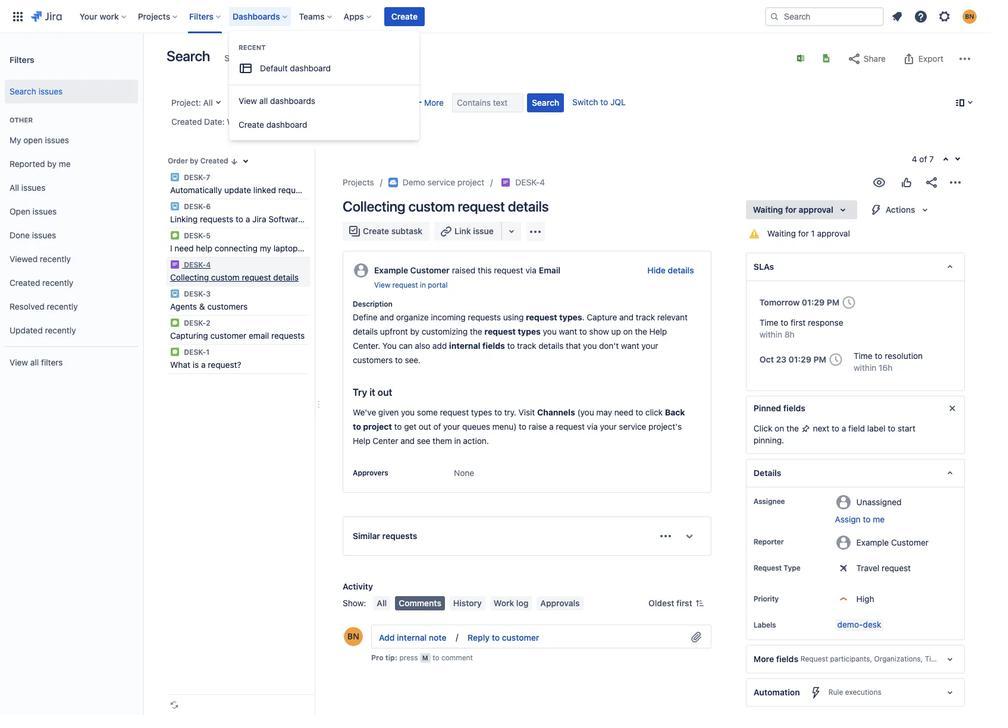 Task type: describe. For each thing, give the bounding box(es) containing it.
0 vertical spatial 01:29
[[802, 298, 825, 308]]

level
[[325, 243, 342, 253]]

request right using
[[526, 312, 557, 323]]

0 vertical spatial custom
[[408, 198, 455, 215]]

desk- for what is a request?
[[184, 348, 206, 357]]

request
[[754, 564, 782, 573]]

i
[[170, 243, 172, 253]]

service request with approvals image
[[170, 260, 180, 270]]

email
[[539, 265, 561, 275]]

0 horizontal spatial issue
[[305, 214, 325, 224]]

history
[[453, 599, 482, 609]]

apps button
[[340, 7, 376, 26]]

a right is
[[201, 360, 206, 370]]

to right assign at bottom
[[863, 515, 871, 525]]

the inside you want to show up on the help center. you can also add
[[635, 327, 647, 337]]

and inside . capture and track relevant details upfront by customizing the
[[619, 312, 634, 323]]

to left click
[[636, 408, 643, 418]]

waiting for waiting for approval
[[753, 205, 783, 215]]

appswitcher icon image
[[11, 9, 25, 24]]

view for view request in portal
[[374, 281, 390, 290]]

the left level
[[310, 243, 322, 253]]

to left jira
[[236, 214, 243, 224]]

0 horizontal spatial custom
[[211, 273, 240, 283]]

viewed
[[10, 254, 38, 264]]

link web pages and more image
[[504, 224, 519, 239]]

linked
[[253, 185, 276, 195]]

incoming
[[431, 312, 466, 323]]

tip:
[[385, 654, 397, 663]]

to left start
[[888, 424, 896, 434]]

updated recently link
[[5, 319, 138, 343]]

update
[[224, 185, 251, 195]]

details inside button
[[668, 265, 694, 275]]

more fields element
[[746, 646, 965, 674]]

previous issue 'desk-5' ( type 'k' ) image
[[941, 155, 951, 165]]

projects for projects popup button
[[138, 11, 170, 21]]

help image
[[914, 9, 928, 24]]

details down the desk-4 link
[[508, 198, 549, 215]]

demo service project link
[[388, 176, 485, 190]]

the left last
[[254, 117, 266, 127]]

printer
[[352, 243, 377, 253]]

0 vertical spatial internal
[[449, 341, 480, 351]]

work
[[494, 599, 514, 609]]

all issues
[[10, 182, 45, 193]]

0 horizontal spatial 3
[[206, 290, 211, 299]]

requests right similar
[[382, 531, 417, 541]]

notifications image
[[890, 9, 904, 24]]

by for reported
[[47, 159, 57, 169]]

1 vertical spatial need
[[614, 408, 633, 418]]

open issues link
[[5, 200, 138, 224]]

1 vertical spatial created
[[200, 156, 228, 165]]

the down the pinned fields
[[787, 424, 799, 434]]

my open issues
[[10, 135, 69, 145]]

oldest first button
[[641, 597, 711, 611]]

. capture and track relevant details upfront by customizing the
[[353, 312, 690, 337]]

raised
[[452, 265, 476, 275]]

demo
[[403, 177, 425, 187]]

you want to show up on the help center. you can also add
[[353, 327, 669, 351]]

m
[[422, 655, 428, 662]]

of inside to get out of your queues menu) to raise a request via your service project's help center and see them in action.
[[433, 422, 441, 432]]

0 horizontal spatial types
[[471, 408, 492, 418]]

can
[[399, 341, 413, 351]]

service request with approvals image
[[501, 178, 511, 187]]

tomorrow
[[760, 298, 800, 308]]

request right this
[[494, 265, 523, 275]]

demo-desk link
[[835, 620, 884, 632]]

1 horizontal spatial your
[[600, 422, 617, 432]]

try.
[[504, 408, 516, 418]]

desk- for capturing customer email requests
[[184, 319, 206, 328]]

issues for all issues
[[21, 182, 45, 193]]

see
[[417, 436, 430, 446]]

by inside . capture and track relevant details upfront by customizing the
[[410, 327, 419, 337]]

within 16h button
[[854, 362, 893, 374]]

0 horizontal spatial via
[[526, 265, 537, 275]]

request types
[[484, 327, 541, 337]]

share image
[[925, 176, 939, 190]]

oldest first
[[649, 599, 692, 609]]

1 horizontal spatial 1
[[811, 228, 815, 239]]

created date: within the last 4 weeks, 2 days
[[171, 117, 346, 127]]

hide details
[[648, 265, 694, 275]]

other group
[[5, 104, 138, 346]]

a inside to get out of your queues menu) to raise a request via your service project's help center and see them in action.
[[549, 422, 554, 432]]

within 8h button
[[760, 329, 795, 341]]

clockicon image for tomorrow 01:29 pm
[[840, 293, 859, 312]]

teams button
[[296, 7, 337, 26]]

0 vertical spatial pm
[[827, 298, 840, 308]]

help inside to get out of your queues menu) to raise a request via your service project's help center and see them in action.
[[353, 436, 370, 446]]

desk-7
[[182, 173, 210, 182]]

resolved recently link
[[5, 295, 138, 319]]

issue inside button
[[473, 226, 494, 236]]

to right next
[[832, 424, 840, 434]]

remove criteria image
[[300, 117, 309, 126]]

next to a field label to start pinning.
[[754, 424, 916, 446]]

updated
[[10, 325, 43, 335]]

&
[[199, 302, 205, 312]]

service request image for i
[[170, 231, 180, 240]]

created for created date: within the last 4 weeks, 2 days
[[171, 117, 202, 127]]

requests right 'email'
[[271, 331, 305, 341]]

details inside . capture and track relevant details upfront by customizing the
[[353, 327, 378, 337]]

recently for updated recently
[[45, 325, 76, 335]]

define and organize incoming requests using request types
[[353, 312, 582, 323]]

menu bar containing all
[[371, 597, 586, 611]]

to inside back to project
[[353, 422, 361, 432]]

settings image
[[938, 9, 952, 24]]

save as
[[224, 53, 254, 63]]

reply to customer button
[[461, 629, 546, 648]]

1 horizontal spatial collecting
[[343, 198, 405, 215]]

0 horizontal spatial 1
[[206, 348, 210, 357]]

switch to jql
[[572, 97, 626, 107]]

hide message image
[[945, 402, 960, 416]]

demo service project
[[403, 177, 485, 187]]

1 vertical spatial on
[[775, 424, 784, 434]]

0 vertical spatial of
[[919, 154, 927, 164]]

executions
[[845, 688, 882, 697]]

your work button
[[76, 7, 131, 26]]

0 vertical spatial desk-4
[[515, 177, 545, 187]]

1 horizontal spatial search
[[167, 48, 210, 64]]

request up queues
[[440, 408, 469, 418]]

newest first image
[[695, 599, 704, 609]]

all for filters
[[30, 357, 39, 367]]

rule
[[829, 688, 843, 697]]

reported
[[10, 159, 45, 169]]

copy link to issue image
[[543, 177, 552, 187]]

search issues group
[[5, 76, 138, 107]]

0 horizontal spatial 2
[[206, 319, 211, 328]]

waiting for waiting for 1 approval
[[767, 228, 796, 239]]

to right reply on the left bottom
[[492, 633, 500, 643]]

4 right service request with approvals image
[[540, 177, 545, 187]]

all for all
[[377, 599, 387, 609]]

1 vertical spatial collecting custom request details
[[170, 273, 299, 283]]

0 horizontal spatial desk-4
[[182, 261, 211, 270]]

last
[[268, 117, 282, 127]]

1 vertical spatial 01:29
[[789, 355, 812, 365]]

service request image
[[170, 318, 180, 328]]

1 horizontal spatial 7
[[929, 154, 934, 164]]

none
[[454, 468, 474, 478]]

order by created link
[[167, 154, 240, 168]]

to get out of your queues menu) to raise a request via your service project's help center and see them in action.
[[353, 422, 684, 446]]

my open issues link
[[5, 129, 138, 152]]

jql
[[610, 97, 626, 107]]

issues for open issues
[[33, 206, 57, 216]]

4 up vote options: no one has voted for this issue yet. image
[[912, 154, 917, 164]]

to left try.
[[494, 408, 502, 418]]

view for view all filters
[[10, 357, 28, 367]]

your work
[[80, 11, 119, 21]]

request down example customer
[[882, 564, 911, 574]]

similar
[[353, 531, 380, 541]]

service inside to get out of your queues menu) to raise a request via your service project's help center and see them in action.
[[619, 422, 646, 432]]

request up link issue
[[458, 198, 505, 215]]

apps
[[344, 11, 364, 21]]

primary element
[[7, 0, 765, 33]]

0 horizontal spatial and
[[380, 312, 394, 323]]

within
[[227, 117, 251, 127]]

to right m
[[433, 654, 439, 663]]

via inside to get out of your queues menu) to raise a request via your service project's help center and see them in action.
[[587, 422, 598, 432]]

automation element
[[746, 679, 965, 707]]

action.
[[463, 436, 489, 446]]

for for approval
[[785, 205, 797, 215]]

fields for more fields
[[776, 655, 798, 665]]

resolved recently
[[10, 301, 78, 312]]

capturing customer email requests
[[170, 331, 305, 341]]

created for created recently
[[10, 278, 40, 288]]

out for get
[[419, 422, 431, 432]]

rule executions
[[829, 688, 882, 697]]

filters inside dropdown button
[[189, 11, 214, 21]]

to left 'get' in the bottom left of the page
[[394, 422, 402, 432]]

issues for done issues
[[32, 230, 56, 240]]

it help image for linking requests to a jira software issue
[[170, 202, 180, 211]]

banner containing your work
[[0, 0, 991, 33]]

to left jql
[[601, 97, 608, 107]]

4 right last
[[284, 117, 289, 127]]

share link
[[841, 49, 892, 68]]

high
[[857, 594, 874, 605]]

1 vertical spatial collecting
[[170, 273, 209, 283]]

1 horizontal spatial all
[[203, 98, 213, 108]]

issues right open in the left of the page
[[45, 135, 69, 145]]

0 vertical spatial types
[[559, 312, 582, 323]]

dashboard for create dashboard
[[266, 120, 307, 130]]

next issue 'desk-3' ( type 'j' ) image
[[953, 155, 963, 164]]

reported by me link
[[5, 152, 138, 176]]

search issues
[[10, 86, 63, 96]]

desk- for agents & customers
[[184, 290, 206, 299]]

desk- for linking requests to a jira software issue
[[184, 202, 206, 211]]

1 vertical spatial types
[[518, 327, 541, 337]]

portal
[[428, 281, 448, 290]]

0 vertical spatial 3
[[344, 243, 350, 253]]

desk- for automatically update linked requests
[[184, 173, 206, 182]]

view all dashboards link
[[229, 89, 419, 113]]

view request in portal link
[[374, 280, 448, 290]]

search image
[[770, 12, 779, 21]]

created recently
[[10, 278, 73, 288]]

open issues
[[10, 206, 57, 216]]

customizing
[[422, 327, 468, 337]]

recently for resolved recently
[[47, 301, 78, 312]]

a inside next to a field label to start pinning.
[[842, 424, 846, 434]]

start
[[898, 424, 916, 434]]

to left see.
[[395, 355, 403, 365]]

email
[[249, 331, 269, 341]]

actions button
[[862, 201, 939, 220]]

try
[[353, 387, 367, 398]]

track inside . capture and track relevant details upfront by customizing the
[[636, 312, 655, 323]]

save
[[224, 53, 243, 63]]

project: all
[[171, 98, 213, 108]]

0 horizontal spatial you
[[401, 408, 415, 418]]

you inside you want to show up on the help center. you can also add
[[543, 327, 557, 337]]

your profile and settings image
[[963, 9, 977, 24]]

approval inside dropdown button
[[799, 205, 833, 215]]

time to first response within 8h
[[760, 318, 844, 340]]

to down visit
[[519, 422, 527, 432]]

want inside you want to show up on the help center. you can also add
[[559, 327, 577, 337]]

filters button
[[186, 7, 226, 26]]

approvals
[[540, 599, 580, 609]]

response
[[808, 318, 844, 328]]

add internal note button
[[372, 629, 454, 648]]

search for search issues
[[10, 86, 36, 96]]

time to resolution within 16h
[[854, 351, 923, 373]]

create for create
[[391, 11, 418, 21]]

channels
[[537, 408, 575, 418]]

details element
[[746, 459, 965, 488]]

0 horizontal spatial in
[[420, 281, 426, 290]]

a left jira
[[246, 214, 250, 224]]

create for create dashboard
[[239, 120, 264, 130]]

all for dashboards
[[259, 96, 268, 106]]

0 vertical spatial collecting custom request details
[[343, 198, 549, 215]]

agents
[[170, 302, 197, 312]]

label
[[867, 424, 886, 434]]

details
[[754, 468, 781, 478]]

export
[[919, 54, 944, 64]]

to down request types
[[507, 341, 515, 351]]

1 horizontal spatial 2
[[320, 117, 325, 127]]

approvals button
[[537, 597, 583, 611]]



Task type: vqa. For each thing, say whether or not it's contained in the screenshot.


Task type: locate. For each thing, give the bounding box(es) containing it.
request inside view request in portal link
[[392, 281, 418, 290]]

recent
[[239, 43, 266, 51]]

vote options: no one has voted for this issue yet. image
[[900, 176, 914, 190]]

all for all issues
[[10, 182, 19, 193]]

01:29 up response
[[802, 298, 825, 308]]

0 horizontal spatial collecting custom request details
[[170, 273, 299, 283]]

reply to customer
[[468, 633, 539, 643]]

1 vertical spatial issue
[[473, 226, 494, 236]]

search inside button
[[532, 98, 559, 108]]

customer for example customer
[[891, 538, 929, 548]]

recently down viewed recently link
[[42, 278, 73, 288]]

0 horizontal spatial of
[[433, 422, 441, 432]]

you
[[383, 341, 397, 351]]

collecting custom request details down connecting
[[170, 273, 299, 283]]

track inside to track details that you don't want your customers to see.
[[517, 341, 536, 351]]

details down define
[[353, 327, 378, 337]]

requests left using
[[468, 312, 501, 323]]

0 horizontal spatial create
[[239, 120, 264, 130]]

1 vertical spatial time
[[854, 351, 873, 361]]

watch options: you are not watching this issue, 0 people watching image
[[872, 176, 887, 190]]

the
[[254, 117, 266, 127], [310, 243, 322, 253], [470, 327, 482, 337], [635, 327, 647, 337], [787, 424, 799, 434]]

fields for pinned fields
[[783, 403, 806, 414]]

2 horizontal spatial types
[[559, 312, 582, 323]]

desk- down "automatically" at the top
[[184, 202, 206, 211]]

using
[[503, 312, 524, 323]]

0 vertical spatial via
[[526, 265, 537, 275]]

view all filters
[[10, 357, 63, 367]]

1 vertical spatial 7
[[206, 173, 210, 182]]

as
[[245, 53, 254, 63]]

1 service request image from the top
[[170, 231, 180, 240]]

2 horizontal spatial and
[[619, 312, 634, 323]]

details down laptop
[[273, 273, 299, 283]]

a
[[246, 214, 250, 224], [201, 360, 206, 370], [549, 422, 554, 432], [842, 424, 846, 434]]

first inside oldest first button
[[677, 599, 692, 609]]

0 vertical spatial dashboard
[[290, 63, 331, 73]]

laptop
[[274, 243, 298, 253]]

filters up search issues
[[10, 54, 34, 65]]

project
[[458, 177, 485, 187], [363, 422, 392, 432]]

default
[[260, 63, 288, 73]]

Search issues using keywords text field
[[452, 93, 524, 112]]

customers inside to track details that you don't want your customers to see.
[[353, 355, 393, 365]]

clockicon image left within 16h button
[[826, 350, 845, 370]]

1 vertical spatial of
[[433, 422, 441, 432]]

0 vertical spatial you
[[543, 327, 557, 337]]

and down 'get' in the bottom left of the page
[[401, 436, 415, 446]]

projects right work
[[138, 11, 170, 21]]

add attachment image
[[689, 631, 704, 645]]

to track details that you don't want your customers to see.
[[353, 341, 661, 365]]

Search field
[[765, 7, 884, 26]]

subtask
[[391, 226, 423, 236]]

desk- up help
[[184, 231, 206, 240]]

filters right projects popup button
[[189, 11, 214, 21]]

default dashboard link
[[229, 56, 419, 81]]

done issues
[[10, 230, 56, 240]]

example for example customer raised this request via email
[[374, 265, 408, 275]]

1 horizontal spatial customers
[[353, 355, 393, 365]]

0 horizontal spatial customer
[[210, 331, 247, 341]]

0 vertical spatial issue
[[305, 214, 325, 224]]

dashboard up view all dashboards "link" at left
[[290, 63, 331, 73]]

issue right software
[[305, 214, 325, 224]]

and up up
[[619, 312, 634, 323]]

1 horizontal spatial view
[[239, 96, 257, 106]]

0 horizontal spatial more
[[424, 98, 444, 108]]

1 vertical spatial 2
[[206, 319, 211, 328]]

approval down waiting for approval dropdown button
[[817, 228, 850, 239]]

desk- left copy link to issue image
[[515, 177, 540, 187]]

recently inside "link"
[[47, 301, 78, 312]]

created inside "other" group
[[10, 278, 40, 288]]

link
[[455, 226, 471, 236]]

me for reported by me
[[59, 159, 71, 169]]

created down project:
[[171, 117, 202, 127]]

profile image of ben nelson image
[[344, 628, 363, 647]]

1 vertical spatial dashboard
[[266, 120, 307, 130]]

what is a request?
[[170, 360, 241, 370]]

all up created date: within the last 4 weeks, 2 days
[[259, 96, 268, 106]]

me for assign to me
[[873, 515, 885, 525]]

me inside assign to me button
[[873, 515, 885, 525]]

1 horizontal spatial and
[[401, 436, 415, 446]]

0 vertical spatial 1
[[811, 228, 815, 239]]

issues inside group
[[39, 86, 63, 96]]

0 vertical spatial filters
[[189, 11, 214, 21]]

view inside "link"
[[239, 96, 257, 106]]

show image
[[680, 527, 699, 546]]

oldest
[[649, 599, 674, 609]]

you right that
[[583, 341, 597, 351]]

capture
[[587, 312, 617, 323]]

1 horizontal spatial projects
[[343, 177, 374, 187]]

clockicon image
[[840, 293, 859, 312], [826, 350, 845, 370]]

project's
[[649, 422, 682, 432]]

0 vertical spatial customers
[[207, 302, 248, 312]]

dashboards
[[233, 11, 280, 21]]

track down request types
[[517, 341, 536, 351]]

your
[[642, 341, 658, 351], [443, 422, 460, 432], [600, 422, 617, 432]]

1 vertical spatial help
[[353, 436, 370, 446]]

the inside . capture and track relevant details upfront by customizing the
[[470, 327, 482, 337]]

search for search button
[[532, 98, 559, 108]]

issues for search issues
[[39, 86, 63, 96]]

labels pin to top. only you can see pinned fields. image
[[779, 621, 788, 631]]

within inside time to first response within 8h
[[760, 330, 782, 340]]

via down the (you
[[587, 422, 598, 432]]

service down click
[[619, 422, 646, 432]]

1 vertical spatial filters
[[10, 54, 34, 65]]

them
[[433, 436, 452, 446]]

0 horizontal spatial within
[[760, 330, 782, 340]]

default dashboard
[[260, 63, 331, 73]]

slas
[[754, 262, 774, 272]]

comment
[[441, 654, 473, 663]]

of up them
[[433, 422, 441, 432]]

customers right &
[[207, 302, 248, 312]]

view down the updated
[[10, 357, 28, 367]]

1 horizontal spatial pm
[[827, 298, 840, 308]]

recently up created recently
[[40, 254, 71, 264]]

1 vertical spatial all
[[10, 182, 19, 193]]

your down relevant
[[642, 341, 658, 351]]

projects left demo service project icon
[[343, 177, 374, 187]]

search inside 'link'
[[10, 86, 36, 96]]

to inside time to resolution within 16h
[[875, 351, 883, 361]]

first inside time to first response within 8h
[[791, 318, 806, 328]]

fields for internal fields
[[482, 341, 505, 351]]

within inside time to resolution within 16h
[[854, 363, 877, 373]]

you inside to track details that you don't want your customers to see.
[[583, 341, 597, 351]]

desk- for i need help connecting my laptop to the level 3 printer
[[184, 231, 206, 240]]

automation
[[754, 688, 800, 698]]

out for it
[[378, 387, 392, 398]]

request inside to get out of your queues menu) to raise a request via your service project's help center and see them in action.
[[556, 422, 585, 432]]

desk
[[863, 620, 881, 630]]

created down viewed
[[10, 278, 40, 288]]

menu bar
[[371, 597, 586, 611]]

pinning.
[[754, 436, 784, 446]]

in inside to get out of your queues menu) to raise a request via your service project's help center and see them in action.
[[454, 436, 461, 446]]

by inside order by created link
[[190, 156, 198, 165]]

8h
[[785, 330, 795, 340]]

and inside to get out of your queues menu) to raise a request via your service project's help center and see them in action.
[[401, 436, 415, 446]]

what
[[170, 360, 190, 370]]

field
[[849, 424, 865, 434]]

0 vertical spatial all
[[203, 98, 213, 108]]

of left previous issue 'desk-5' ( type 'k' ) 'icon'
[[919, 154, 927, 164]]

want inside to track details that you don't want your customers to see.
[[621, 341, 639, 351]]

issues up 'my open issues'
[[39, 86, 63, 96]]

1 vertical spatial you
[[583, 341, 597, 351]]

view for view all dashboards
[[239, 96, 257, 106]]

slas element
[[746, 253, 965, 281]]

1 vertical spatial customer
[[891, 538, 929, 548]]

to inside time to first response within 8h
[[781, 318, 789, 328]]

collecting custom request details down demo service project
[[343, 198, 549, 215]]

1 vertical spatial track
[[517, 341, 536, 351]]

it help image
[[170, 202, 180, 211], [170, 289, 180, 299]]

reporter pin to top. only you can see pinned fields. image
[[786, 538, 796, 547]]

1 vertical spatial approval
[[817, 228, 850, 239]]

desk- down help
[[184, 261, 206, 270]]

create inside button
[[391, 11, 418, 21]]

0 horizontal spatial filters
[[10, 54, 34, 65]]

on right up
[[623, 327, 633, 337]]

to inside you want to show up on the help center. you can also add
[[579, 327, 587, 337]]

time inside time to first response within 8h
[[760, 318, 779, 328]]

clockicon image for oct 23 01:29 pm
[[826, 350, 845, 370]]

filters
[[189, 11, 214, 21], [10, 54, 34, 65]]

by inside reported by me link
[[47, 159, 57, 169]]

reporter
[[754, 538, 784, 547]]

2 vertical spatial fields
[[776, 655, 798, 665]]

history button
[[450, 597, 485, 611]]

0 vertical spatial out
[[378, 387, 392, 398]]

switch to jql link
[[572, 97, 626, 107]]

teams
[[299, 11, 325, 21]]

a right raise on the bottom right of the page
[[549, 422, 554, 432]]

0 horizontal spatial by
[[47, 159, 57, 169]]

0 horizontal spatial pm
[[814, 355, 826, 365]]

view up description
[[374, 281, 390, 290]]

2 service request image from the top
[[170, 347, 180, 357]]

example customer
[[857, 538, 929, 548]]

1 horizontal spatial service
[[619, 422, 646, 432]]

actions image
[[948, 176, 963, 190]]

0 horizontal spatial first
[[677, 599, 692, 609]]

1 vertical spatial customers
[[353, 355, 393, 365]]

banner
[[0, 0, 991, 33]]

priority
[[754, 595, 779, 604]]

0 horizontal spatial on
[[623, 327, 633, 337]]

customer for example customer raised this request via email
[[410, 265, 450, 275]]

first left newest first image
[[677, 599, 692, 609]]

1 vertical spatial view
[[374, 281, 390, 290]]

0 horizontal spatial help
[[353, 436, 370, 446]]

time for time to first response within 8h
[[760, 318, 779, 328]]

0 horizontal spatial search
[[10, 86, 36, 96]]

internal up press
[[397, 633, 427, 643]]

1 horizontal spatial project
[[458, 177, 485, 187]]

projects for projects link
[[343, 177, 374, 187]]

recently for viewed recently
[[40, 254, 71, 264]]

on inside you want to show up on the help center. you can also add
[[623, 327, 633, 337]]

requests right linked
[[278, 185, 312, 195]]

example for example customer
[[857, 538, 889, 548]]

2 vertical spatial created
[[10, 278, 40, 288]]

0 vertical spatial created
[[171, 117, 202, 127]]

service request image for what
[[170, 347, 180, 357]]

more fields
[[754, 655, 798, 665]]

assign to me
[[835, 515, 885, 525]]

customer down log
[[502, 633, 539, 643]]

your inside to track details that you don't want your customers to see.
[[642, 341, 658, 351]]

4 down help
[[206, 261, 211, 270]]

1 it help image from the top
[[170, 202, 180, 211]]

by for order
[[190, 156, 198, 165]]

your down 'may'
[[600, 422, 617, 432]]

3
[[344, 243, 350, 253], [206, 290, 211, 299]]

demo service project image
[[388, 178, 398, 187]]

all inside "link"
[[259, 96, 268, 106]]

also
[[415, 341, 430, 351]]

more
[[424, 98, 444, 108], [754, 655, 774, 665]]

switch
[[572, 97, 598, 107]]

1 horizontal spatial in
[[454, 436, 461, 446]]

tomorrow 01:29 pm
[[760, 298, 840, 308]]

create for create subtask
[[363, 226, 389, 236]]

is
[[193, 360, 199, 370]]

service request image up 'what'
[[170, 347, 180, 357]]

internal down customizing
[[449, 341, 480, 351]]

3 right level
[[344, 243, 350, 253]]

for up waiting for 1 approval
[[785, 205, 797, 215]]

by right the reported
[[47, 159, 57, 169]]

pm up response
[[827, 298, 840, 308]]

click on the
[[754, 424, 801, 434]]

recently down created recently link
[[47, 301, 78, 312]]

need right i
[[175, 243, 194, 253]]

it help image for agents & customers
[[170, 289, 180, 299]]

0 horizontal spatial out
[[378, 387, 392, 398]]

1 vertical spatial in
[[454, 436, 461, 446]]

details inside to track details that you don't want your customers to see.
[[539, 341, 564, 351]]

track
[[636, 312, 655, 323], [517, 341, 536, 351]]

desk- for collecting custom request details
[[184, 261, 206, 270]]

desk-5
[[182, 231, 211, 240]]

5
[[206, 231, 211, 240]]

for inside dropdown button
[[785, 205, 797, 215]]

view all filters link
[[5, 351, 138, 375]]

project for service
[[458, 177, 485, 187]]

order by created
[[168, 156, 228, 165]]

internal
[[449, 341, 480, 351], [397, 633, 427, 643]]

0 vertical spatial project
[[458, 177, 485, 187]]

requests down 6
[[200, 214, 233, 224]]

0 horizontal spatial all
[[30, 357, 39, 367]]

add
[[433, 341, 447, 351]]

request down my
[[242, 273, 271, 283]]

2 vertical spatial search
[[532, 98, 559, 108]]

open in google sheets image
[[822, 54, 831, 63]]

linking
[[170, 214, 198, 224]]

search issues link
[[5, 80, 138, 104]]

0 vertical spatial more
[[424, 98, 444, 108]]

fields down labels pin to top. only you can see pinned fields. 'image'
[[776, 655, 798, 665]]

press
[[399, 654, 418, 663]]

more inside dropdown button
[[424, 98, 444, 108]]

don't
[[599, 341, 619, 351]]

issue right link
[[473, 226, 494, 236]]

it help image up agents at the top left of page
[[170, 289, 180, 299]]

approval up waiting for 1 approval
[[799, 205, 833, 215]]

2 horizontal spatial by
[[410, 327, 419, 337]]

desk-1
[[182, 348, 210, 357]]

2 horizontal spatial all
[[377, 599, 387, 609]]

all right show:
[[377, 599, 387, 609]]

resolution
[[885, 351, 923, 361]]

assignee
[[754, 497, 785, 506]]

dashboard
[[290, 63, 331, 73], [266, 120, 307, 130]]

2 vertical spatial view
[[10, 357, 28, 367]]

0 horizontal spatial me
[[59, 159, 71, 169]]

desk-4 right service request with approvals image
[[515, 177, 545, 187]]

labels
[[754, 621, 776, 630]]

customers down center.
[[353, 355, 393, 365]]

4 of 7
[[912, 154, 934, 164]]

request down using
[[484, 327, 516, 337]]

internal inside button
[[397, 633, 427, 643]]

more down labels
[[754, 655, 774, 665]]

0 vertical spatial for
[[785, 205, 797, 215]]

project left service request with approvals image
[[458, 177, 485, 187]]

time inside time to resolution within 16h
[[854, 351, 873, 361]]

0 vertical spatial on
[[623, 327, 633, 337]]

out
[[378, 387, 392, 398], [419, 422, 431, 432]]

similar requests
[[353, 531, 417, 541]]

automatically
[[170, 185, 222, 195]]

1 horizontal spatial more
[[754, 655, 774, 665]]

create left last
[[239, 120, 264, 130]]

service request image
[[170, 231, 180, 240], [170, 347, 180, 357]]

recently for created recently
[[42, 278, 73, 288]]

2 left days
[[320, 117, 325, 127]]

project for to
[[363, 422, 392, 432]]

waiting up warning: insufficient approvers icon
[[753, 205, 783, 215]]

open in microsoft excel image
[[796, 54, 806, 63]]

all inside button
[[377, 599, 387, 609]]

0 horizontal spatial example
[[374, 265, 408, 275]]

time
[[760, 318, 779, 328], [854, 351, 873, 361]]

create dashboard button
[[229, 113, 419, 137]]

types down using
[[518, 327, 541, 337]]

approvers
[[353, 469, 388, 478]]

2 it help image from the top
[[170, 289, 180, 299]]

small image
[[229, 157, 239, 167]]

created left small icon
[[200, 156, 228, 165]]

out inside to get out of your queues menu) to raise a request via your service project's help center and see them in action.
[[419, 422, 431, 432]]

0 horizontal spatial project
[[363, 422, 392, 432]]

1 horizontal spatial first
[[791, 318, 806, 328]]

0 vertical spatial approval
[[799, 205, 833, 215]]

0 horizontal spatial service
[[428, 177, 455, 187]]

sidebar navigation image
[[130, 48, 156, 71]]

1 horizontal spatial 3
[[344, 243, 350, 253]]

2 horizontal spatial your
[[642, 341, 658, 351]]

desk- up &
[[184, 290, 206, 299]]

add app image
[[528, 225, 542, 239]]

fields up "click on the"
[[783, 403, 806, 414]]

details
[[508, 198, 549, 215], [668, 265, 694, 275], [273, 273, 299, 283], [353, 327, 378, 337], [539, 341, 564, 351]]

1 horizontal spatial help
[[650, 327, 667, 337]]

projects inside popup button
[[138, 11, 170, 21]]

desk- up is
[[184, 348, 206, 357]]

1 vertical spatial custom
[[211, 273, 240, 283]]

desk-4 down help
[[182, 261, 211, 270]]

0 horizontal spatial your
[[443, 422, 460, 432]]

first up 8h
[[791, 318, 806, 328]]

0 horizontal spatial need
[[175, 243, 194, 253]]

0 vertical spatial example
[[374, 265, 408, 275]]

1 horizontal spatial internal
[[449, 341, 480, 351]]

issue
[[305, 214, 325, 224], [473, 226, 494, 236]]

for for 1
[[798, 228, 809, 239]]

1 down waiting for approval dropdown button
[[811, 228, 815, 239]]

warning: insufficient approvers image
[[747, 227, 761, 241]]

to right laptop
[[300, 243, 308, 253]]

types up that
[[559, 312, 582, 323]]

more for more
[[424, 98, 444, 108]]

pm down time to first response within 8h
[[814, 355, 826, 365]]

desk-4 link
[[515, 176, 545, 190]]

create dashboard
[[239, 120, 307, 130]]

jira image
[[31, 9, 62, 24], [31, 9, 62, 24]]

in
[[420, 281, 426, 290], [454, 436, 461, 446]]

waiting inside waiting for approval dropdown button
[[753, 205, 783, 215]]

1 horizontal spatial example
[[857, 538, 889, 548]]

me inside reported by me link
[[59, 159, 71, 169]]

to up within 16h button
[[875, 351, 883, 361]]

time for time to resolution within 16h
[[854, 351, 873, 361]]

0 vertical spatial customer
[[410, 265, 450, 275]]

1 horizontal spatial via
[[587, 422, 598, 432]]

/
[[454, 632, 461, 642]]

1 vertical spatial internal
[[397, 633, 427, 643]]

2
[[320, 117, 325, 127], [206, 319, 211, 328]]

out right it
[[378, 387, 392, 398]]

all up 'open'
[[10, 182, 19, 193]]

need right 'may'
[[614, 408, 633, 418]]

customer inside reply to customer button
[[502, 633, 539, 643]]

you up 'get' in the bottom left of the page
[[401, 408, 415, 418]]

recently down resolved recently "link"
[[45, 325, 76, 335]]

more for more fields
[[754, 655, 774, 665]]

dashboard for default dashboard
[[290, 63, 331, 73]]

it help image
[[170, 173, 180, 182]]

0 vertical spatial customer
[[210, 331, 247, 341]]

want down up
[[621, 341, 639, 351]]

first
[[791, 318, 806, 328], [677, 599, 692, 609]]

it
[[370, 387, 375, 398]]

dashboard inside 'button'
[[266, 120, 307, 130]]

1 vertical spatial create
[[239, 120, 264, 130]]

1 vertical spatial project
[[363, 422, 392, 432]]

customer up portal
[[410, 265, 450, 275]]

pm
[[827, 298, 840, 308], [814, 355, 826, 365]]

example down assign to me
[[857, 538, 889, 548]]

1 vertical spatial 3
[[206, 290, 211, 299]]

2 horizontal spatial you
[[583, 341, 597, 351]]

project inside back to project
[[363, 422, 392, 432]]

1 vertical spatial desk-4
[[182, 261, 211, 270]]

0 vertical spatial help
[[650, 327, 667, 337]]

0 vertical spatial fields
[[482, 341, 505, 351]]

7 up "automatically" at the top
[[206, 173, 210, 182]]

types
[[559, 312, 582, 323], [518, 327, 541, 337], [471, 408, 492, 418]]

desk-6
[[182, 202, 211, 211]]

all inside 'link'
[[10, 182, 19, 193]]

create right apps dropdown button
[[391, 11, 418, 21]]

requests
[[278, 185, 312, 195], [200, 214, 233, 224], [468, 312, 501, 323], [271, 331, 305, 341], [382, 531, 417, 541]]

help inside you want to show up on the help center. you can also add
[[650, 327, 667, 337]]



